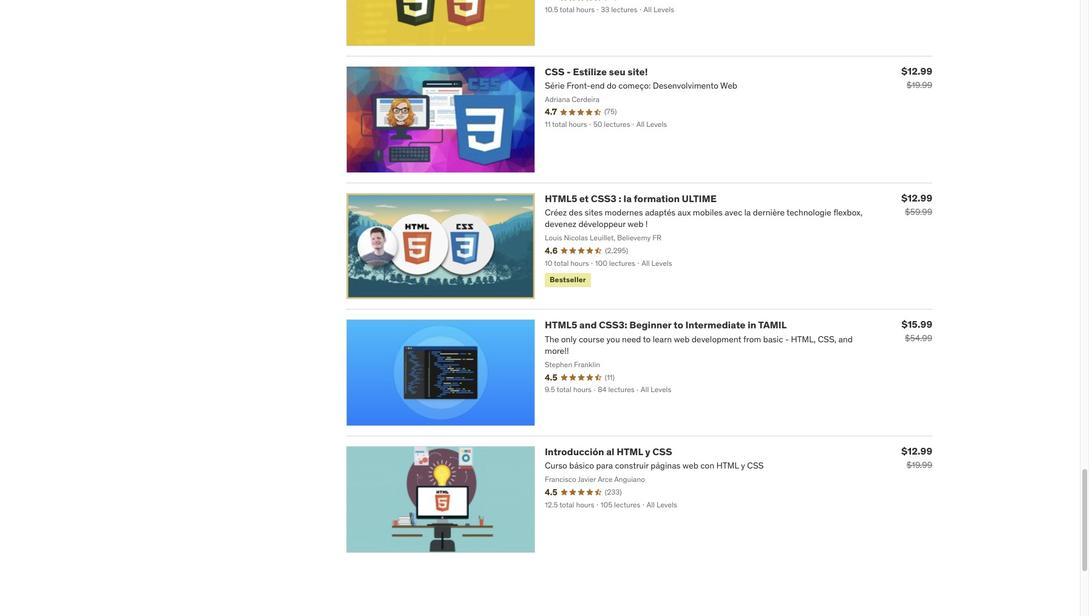 Task type: locate. For each thing, give the bounding box(es) containing it.
css - estilize seu site! link
[[545, 66, 648, 78]]

formation
[[634, 192, 680, 205]]

html
[[617, 446, 643, 458]]

0 vertical spatial $12.99
[[902, 65, 933, 77]]

$19.99
[[907, 79, 933, 90], [907, 460, 933, 471]]

and
[[580, 319, 597, 331]]

css
[[545, 66, 565, 78], [653, 446, 673, 458]]

1 $12.99 $19.99 from the top
[[902, 65, 933, 90]]

2 html5 from the top
[[545, 319, 577, 331]]

css - estilize seu site!
[[545, 66, 648, 78]]

3 $12.99 from the top
[[902, 446, 933, 458]]

et
[[580, 192, 589, 205]]

0 vertical spatial $12.99 $19.99
[[902, 65, 933, 90]]

html5 left et
[[545, 192, 577, 205]]

0 vertical spatial $19.99
[[907, 79, 933, 90]]

0 vertical spatial html5
[[545, 192, 577, 205]]

2 $12.99 from the top
[[902, 192, 933, 204]]

html5 left 'and'
[[545, 319, 577, 331]]

in
[[748, 319, 757, 331]]

0 vertical spatial css
[[545, 66, 565, 78]]

css left -
[[545, 66, 565, 78]]

introducción al html y css
[[545, 446, 673, 458]]

0 horizontal spatial css
[[545, 66, 565, 78]]

:
[[619, 192, 622, 205]]

$54.99
[[905, 333, 933, 344]]

html5
[[545, 192, 577, 205], [545, 319, 577, 331]]

1 vertical spatial $12.99 $19.99
[[902, 446, 933, 471]]

html5 et css3 : la formation ultime
[[545, 192, 717, 205]]

la
[[624, 192, 632, 205]]

$19.99 for css
[[907, 460, 933, 471]]

1 vertical spatial $19.99
[[907, 460, 933, 471]]

css right y
[[653, 446, 673, 458]]

2 vertical spatial $12.99
[[902, 446, 933, 458]]

1 html5 from the top
[[545, 192, 577, 205]]

1 vertical spatial html5
[[545, 319, 577, 331]]

1 vertical spatial $12.99
[[902, 192, 933, 204]]

$15.99
[[902, 319, 933, 331]]

1 $19.99 from the top
[[907, 79, 933, 90]]

$15.99 $54.99
[[902, 319, 933, 344]]

$12.99 $19.99 for css - estilize seu site!
[[902, 65, 933, 90]]

1 vertical spatial css
[[653, 446, 673, 458]]

$12.99 $19.99
[[902, 65, 933, 90], [902, 446, 933, 471]]

html5 for html5 and css3: beginner to intermediate in tamil
[[545, 319, 577, 331]]

beginner
[[630, 319, 672, 331]]

1 $12.99 from the top
[[902, 65, 933, 77]]

$59.99
[[905, 206, 933, 217]]

$12.99 $59.99
[[902, 192, 933, 217]]

$12.99 for html5 et css3 : la formation ultime
[[902, 192, 933, 204]]

html5 for html5 et css3 : la formation ultime
[[545, 192, 577, 205]]

2 $19.99 from the top
[[907, 460, 933, 471]]

$12.99
[[902, 65, 933, 77], [902, 192, 933, 204], [902, 446, 933, 458]]

2 $12.99 $19.99 from the top
[[902, 446, 933, 471]]



Task type: vqa. For each thing, say whether or not it's contained in the screenshot.


Task type: describe. For each thing, give the bounding box(es) containing it.
estilize
[[573, 66, 607, 78]]

introducción al html y css link
[[545, 446, 673, 458]]

html5 et css3 : la formation ultime link
[[545, 192, 717, 205]]

css3
[[591, 192, 617, 205]]

introducción
[[545, 446, 604, 458]]

seu
[[609, 66, 626, 78]]

$12.99 $19.99 for introducción al html y css
[[902, 446, 933, 471]]

$19.99 for site!
[[907, 79, 933, 90]]

ultime
[[682, 192, 717, 205]]

tamil
[[759, 319, 787, 331]]

$12.99 for introducción al html y css
[[902, 446, 933, 458]]

-
[[567, 66, 571, 78]]

css3:
[[599, 319, 628, 331]]

to
[[674, 319, 684, 331]]

1 horizontal spatial css
[[653, 446, 673, 458]]

html5 and css3: beginner to intermediate in tamil link
[[545, 319, 787, 331]]

site!
[[628, 66, 648, 78]]

y
[[646, 446, 651, 458]]

$12.99 for css - estilize seu site!
[[902, 65, 933, 77]]

html5 and css3: beginner to intermediate in tamil
[[545, 319, 787, 331]]

intermediate
[[686, 319, 746, 331]]

al
[[607, 446, 615, 458]]



